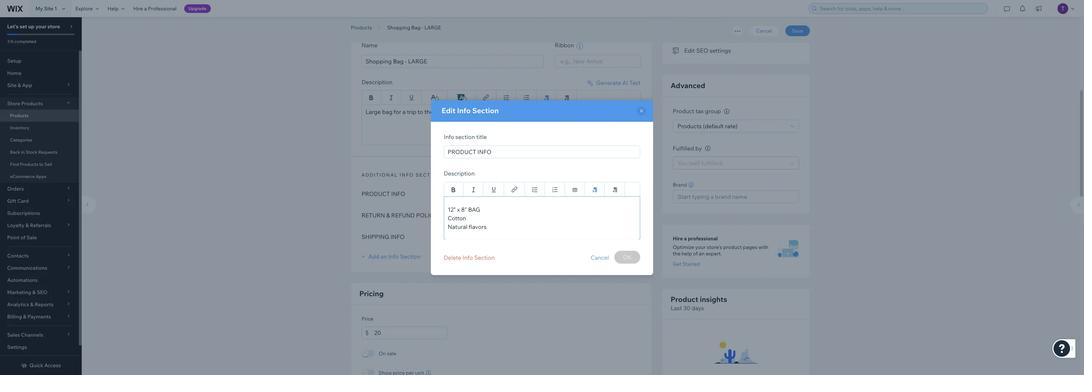 Task type: vqa. For each thing, say whether or not it's contained in the screenshot.
Jewelry Store's View Button
no



Task type: describe. For each thing, give the bounding box(es) containing it.
my
[[36, 5, 43, 12]]

a for hire a professional
[[144, 5, 147, 12]]

large bag for a trip to the grocery store!
[[366, 108, 472, 115]]

basic info
[[362, 23, 396, 29]]

the for grocery
[[425, 108, 434, 115]]

edit for edit seo settings
[[685, 47, 696, 54]]

name
[[362, 42, 378, 49]]

you
[[678, 160, 688, 167]]

ecommerce apps link
[[0, 171, 79, 183]]

products down product tax group
[[678, 123, 702, 130]]

to inside sidebar element
[[39, 162, 44, 167]]

help
[[682, 251, 693, 257]]

false text field
[[362, 104, 641, 145]]

1 horizontal spatial cancel button
[[750, 25, 779, 36]]

false text field
[[444, 196, 641, 240]]

promote this product
[[685, 33, 742, 40]]

home
[[7, 70, 21, 76]]

sell
[[44, 162, 52, 167]]

Start typing a brand name field
[[676, 191, 797, 203]]

hire for hire a professional
[[673, 236, 683, 242]]

product for insights
[[671, 295, 699, 304]]

edit info section
[[442, 106, 499, 115]]

the for help
[[673, 251, 681, 257]]

started
[[683, 261, 701, 268]]

get started
[[673, 261, 701, 268]]

promote this product button
[[673, 31, 742, 41]]

Search for tools, apps, help & more... field
[[818, 4, 986, 14]]

settings
[[710, 47, 732, 54]]

products inside dropdown button
[[21, 100, 43, 107]]

professional
[[148, 5, 177, 12]]

info inside form
[[389, 253, 399, 260]]

point of sale
[[7, 235, 37, 241]]

info tooltip image
[[725, 109, 730, 114]]

cotton inside form
[[496, 190, 514, 198]]

save
[[792, 28, 804, 34]]

add an info section link
[[362, 253, 421, 260]]

natural inside 12" x 8" bag cotton natural flavors
[[448, 223, 468, 231]]

store's
[[707, 245, 723, 251]]

flavors inside form
[[537, 190, 554, 198]]

apps
[[36, 174, 46, 179]]

access
[[44, 363, 61, 369]]

info right grocery
[[457, 106, 471, 115]]

hire a professional
[[673, 236, 718, 242]]

info for shipping info
[[391, 233, 405, 241]]

x
[[471, 190, 474, 198]]

description inside form
[[362, 78, 393, 86]]

upgrade button
[[184, 4, 211, 13]]

price
[[362, 316, 374, 322]]

an inside optimize your store's product pages with the help of an expert.
[[699, 251, 705, 257]]

store
[[48, 23, 60, 30]]

sale
[[387, 351, 397, 357]]

products up ecommerce apps
[[20, 162, 38, 167]]

create coupon
[[685, 18, 724, 25]]

you (self fulfilled)
[[678, 160, 724, 167]]

store!
[[457, 108, 472, 115]]

on sale
[[379, 351, 397, 357]]

categories
[[10, 137, 32, 143]]

info for additional
[[400, 172, 414, 178]]

product insights last 30 days
[[671, 295, 728, 312]]

product tax group
[[673, 108, 723, 115]]

to inside false text field
[[418, 108, 423, 115]]

automations link
[[0, 274, 79, 287]]

ok
[[623, 254, 632, 261]]

tax
[[696, 108, 704, 115]]

12" x 8" bag cotton natural flavors
[[448, 206, 487, 231]]

my site 1
[[36, 5, 57, 12]]

-
[[422, 24, 424, 31]]

1/6
[[7, 39, 14, 44]]

back
[[10, 150, 20, 155]]

0 horizontal spatial products link
[[0, 110, 79, 122]]

bag inside 12" x 8" bag cotton natural flavors
[[469, 206, 481, 213]]

on
[[379, 351, 386, 357]]

1
[[55, 5, 57, 12]]

days
[[692, 305, 705, 312]]

Select box search field
[[561, 55, 635, 67]]

a for hire a professional
[[685, 236, 687, 242]]

your inside sidebar element
[[36, 23, 46, 30]]

fulfilled)
[[702, 160, 724, 167]]

group
[[705, 108, 722, 115]]

seo
[[697, 47, 709, 54]]

let's set up your store
[[7, 23, 60, 30]]

hire a professional link
[[129, 0, 181, 17]]

completed
[[15, 39, 36, 44]]

get started link
[[673, 261, 701, 268]]

product inside button
[[720, 33, 742, 40]]

for
[[394, 108, 402, 115]]

info tooltip image
[[706, 146, 711, 152]]

optimize
[[673, 245, 695, 251]]

edit for edit info section
[[442, 106, 456, 115]]

cotton inside 12" x 8" bag cotton natural flavors
[[448, 215, 466, 222]]

section for delete info section
[[475, 254, 495, 261]]

info left section
[[444, 133, 454, 140]]

shipping
[[362, 233, 390, 241]]

by
[[696, 145, 703, 152]]

add an info section
[[367, 253, 421, 260]]

cancel for rightmost cancel button
[[757, 28, 773, 34]]

delete info section button
[[444, 251, 495, 265]]

settings
[[7, 344, 27, 351]]

find
[[10, 162, 19, 167]]

help
[[108, 5, 119, 12]]

natural inside form
[[516, 190, 535, 198]]

inventory link
[[0, 122, 79, 134]]

info section title
[[444, 133, 487, 140]]

30
[[684, 305, 691, 312]]

refund
[[392, 212, 415, 219]]

inventory
[[10, 125, 29, 131]]

text
[[630, 79, 641, 86]]

seo settings image
[[673, 48, 681, 54]]

1 horizontal spatial products link
[[347, 24, 376, 31]]



Task type: locate. For each thing, give the bounding box(es) containing it.
get
[[673, 261, 682, 268]]

cotton
[[496, 190, 514, 198], [448, 215, 466, 222]]

products up name
[[351, 24, 372, 31]]

0 vertical spatial edit
[[685, 47, 696, 54]]

a left professional
[[144, 5, 147, 12]]

0 horizontal spatial natural
[[448, 223, 468, 231]]

None text field
[[375, 327, 448, 340]]

0 vertical spatial of
[[21, 235, 25, 241]]

create coupon button
[[673, 17, 724, 27]]

12" for 12" x 8" bag  cotton  natural flavors
[[462, 190, 470, 198]]

to left sell
[[39, 162, 44, 167]]

1 vertical spatial the
[[673, 251, 681, 257]]

0 horizontal spatial hire
[[133, 5, 143, 12]]

your down professional
[[696, 245, 706, 251]]

1 vertical spatial a
[[403, 108, 406, 115]]

0 vertical spatial your
[[36, 23, 46, 30]]

0 vertical spatial hire
[[133, 5, 143, 12]]

description up large
[[362, 78, 393, 86]]

0 horizontal spatial cotton
[[448, 215, 466, 222]]

0 horizontal spatial flavors
[[469, 223, 487, 231]]

e.g., Tech Specs text field
[[444, 145, 641, 158]]

edit inside button
[[685, 47, 696, 54]]

1 vertical spatial flavors
[[469, 223, 487, 231]]

cotton down the 'x 8"'
[[448, 215, 466, 222]]

section for edit info section
[[473, 106, 499, 115]]

0 vertical spatial to
[[418, 108, 423, 115]]

set
[[20, 23, 27, 30]]

0 horizontal spatial cancel button
[[591, 251, 609, 265]]

0 vertical spatial info
[[381, 23, 396, 29]]

info
[[392, 190, 406, 198], [391, 233, 405, 241]]

quick access
[[30, 363, 61, 369]]

shopping
[[388, 24, 410, 31]]

with
[[759, 245, 769, 251]]

generate
[[597, 79, 622, 86]]

1 horizontal spatial a
[[403, 108, 406, 115]]

description up x
[[444, 170, 475, 177]]

a inside text field
[[403, 108, 406, 115]]

section
[[473, 106, 499, 115], [400, 253, 421, 260], [475, 254, 495, 261]]

cancel button left save
[[750, 25, 779, 36]]

1 vertical spatial bag
[[469, 206, 481, 213]]

title
[[477, 133, 487, 140]]

products right store
[[21, 100, 43, 107]]

the inside false text field
[[425, 108, 434, 115]]

1 horizontal spatial natural
[[516, 190, 535, 198]]

shopping bag - large
[[388, 24, 442, 31]]

quick
[[30, 363, 43, 369]]

0 vertical spatial info
[[392, 190, 406, 198]]

hire up optimize
[[673, 236, 683, 242]]

hire a professional
[[133, 5, 177, 12]]

1 horizontal spatial description
[[444, 170, 475, 177]]

0 vertical spatial flavors
[[537, 190, 554, 198]]

up
[[28, 23, 34, 30]]

0 horizontal spatial bag
[[469, 206, 481, 213]]

0 vertical spatial bag
[[483, 190, 495, 198]]

your right up
[[36, 23, 46, 30]]

last
[[671, 305, 683, 312]]

hire for hire a professional
[[133, 5, 143, 12]]

info right delete
[[463, 254, 473, 261]]

ecommerce apps
[[10, 174, 46, 179]]

12"
[[462, 190, 470, 198], [448, 206, 456, 213]]

ecommerce
[[10, 174, 35, 179]]

product left pages
[[724, 245, 742, 251]]

hire
[[133, 5, 143, 12], [673, 236, 683, 242]]

1 vertical spatial of
[[694, 251, 698, 257]]

grocery
[[435, 108, 456, 115]]

the
[[425, 108, 434, 115], [673, 251, 681, 257]]

1 horizontal spatial cotton
[[496, 190, 514, 198]]

quick access button
[[21, 363, 61, 369]]

0 horizontal spatial info
[[381, 23, 396, 29]]

Add a product name text field
[[362, 55, 544, 68]]

info right add
[[389, 253, 399, 260]]

0 vertical spatial products link
[[347, 24, 376, 31]]

the left help
[[673, 251, 681, 257]]

0 horizontal spatial of
[[21, 235, 25, 241]]

of right help
[[694, 251, 698, 257]]

add
[[369, 253, 380, 260]]

section down the shipping info
[[400, 253, 421, 260]]

additional
[[362, 172, 398, 178]]

form containing advanced
[[78, 0, 1085, 376]]

12" left x
[[462, 190, 470, 198]]

1 vertical spatial edit
[[442, 106, 456, 115]]

1 vertical spatial products link
[[0, 110, 79, 122]]

2 horizontal spatial a
[[685, 236, 687, 242]]

cancel left save
[[757, 28, 773, 34]]

1 horizontal spatial your
[[696, 245, 706, 251]]

cancel button
[[750, 25, 779, 36], [591, 251, 609, 265]]

1 vertical spatial cancel
[[591, 254, 609, 261]]

info
[[457, 106, 471, 115], [444, 133, 454, 140], [389, 253, 399, 260], [463, 254, 473, 261]]

trip
[[407, 108, 417, 115]]

edit seo settings
[[685, 47, 732, 54]]

bag inside form
[[483, 190, 495, 198]]

12" for 12" x 8" bag cotton natural flavors
[[448, 206, 456, 213]]

cancel button left ok button
[[591, 251, 609, 265]]

in
[[21, 150, 25, 155]]

info for product info
[[392, 190, 406, 198]]

info right basic
[[381, 23, 396, 29]]

large
[[425, 24, 442, 31]]

promote coupon image
[[673, 19, 681, 25]]

sidebar element
[[0, 17, 82, 376]]

product inside optimize your store's product pages with the help of an expert.
[[724, 245, 742, 251]]

1 horizontal spatial to
[[418, 108, 423, 115]]

section right store!
[[473, 106, 499, 115]]

product left tax
[[673, 108, 695, 115]]

1 vertical spatial your
[[696, 245, 706, 251]]

large
[[366, 108, 381, 115]]

1 vertical spatial to
[[39, 162, 44, 167]]

point of sale link
[[0, 232, 79, 244]]

1 vertical spatial cancel button
[[591, 251, 609, 265]]

1 horizontal spatial the
[[673, 251, 681, 257]]

let's
[[7, 23, 19, 30]]

return & refund policy
[[362, 212, 438, 219]]

0 horizontal spatial cancel
[[591, 254, 609, 261]]

hire right help "button"
[[133, 5, 143, 12]]

of inside sidebar element
[[21, 235, 25, 241]]

1 horizontal spatial hire
[[673, 236, 683, 242]]

cancel for left cancel button
[[591, 254, 609, 261]]

cancel inside cancel button
[[757, 28, 773, 34]]

cancel
[[757, 28, 773, 34], [591, 254, 609, 261]]

info down additional info sections
[[392, 190, 406, 198]]

info up add an info section
[[391, 233, 405, 241]]

0 vertical spatial product
[[720, 33, 742, 40]]

cotton right 8"
[[496, 190, 514, 198]]

product right this
[[720, 33, 742, 40]]

bag
[[483, 190, 495, 198], [469, 206, 481, 213]]

1 horizontal spatial of
[[694, 251, 698, 257]]

12" left the 'x 8"'
[[448, 206, 456, 213]]

section right delete
[[475, 254, 495, 261]]

1 vertical spatial info
[[391, 233, 405, 241]]

1 vertical spatial description
[[444, 170, 475, 177]]

1 horizontal spatial an
[[699, 251, 705, 257]]

save button
[[786, 25, 810, 36]]

your inside optimize your store's product pages with the help of an expert.
[[696, 245, 706, 251]]

bag right the 'x 8"'
[[469, 206, 481, 213]]

products (default rate)
[[678, 123, 738, 130]]

1 vertical spatial info
[[400, 172, 414, 178]]

product inside product insights last 30 days
[[671, 295, 699, 304]]

promote
[[685, 33, 708, 40]]

1 horizontal spatial edit
[[685, 47, 696, 54]]

1 horizontal spatial info
[[400, 172, 414, 178]]

fulfilled by
[[673, 145, 703, 152]]

0 horizontal spatial a
[[144, 5, 147, 12]]

upgrade
[[189, 6, 207, 11]]

settings link
[[0, 342, 79, 354]]

bag
[[382, 108, 393, 115]]

find products to sell
[[10, 162, 52, 167]]

1 horizontal spatial bag
[[483, 190, 495, 198]]

of
[[21, 235, 25, 241], [694, 251, 698, 257]]

1 vertical spatial product
[[724, 245, 742, 251]]

to right "trip"
[[418, 108, 423, 115]]

info left sections
[[400, 172, 414, 178]]

store products
[[7, 100, 43, 107]]

edit left seo
[[685, 47, 696, 54]]

1 vertical spatial hire
[[673, 236, 683, 242]]

0 horizontal spatial an
[[381, 253, 387, 260]]

coupon
[[704, 18, 724, 25]]

an right add
[[381, 253, 387, 260]]

policy
[[416, 212, 438, 219]]

1 horizontal spatial 12"
[[462, 190, 470, 198]]

a up optimize
[[685, 236, 687, 242]]

store products button
[[0, 98, 79, 110]]

natural
[[516, 190, 535, 198], [448, 223, 468, 231]]

0 vertical spatial 12"
[[462, 190, 470, 198]]

products link up name
[[347, 24, 376, 31]]

0 vertical spatial description
[[362, 78, 393, 86]]

0 horizontal spatial edit
[[442, 106, 456, 115]]

0 vertical spatial cancel button
[[750, 25, 779, 36]]

12" x 8" bag  cotton  natural flavors
[[462, 190, 554, 198]]

0 vertical spatial the
[[425, 108, 434, 115]]

product up 30
[[671, 295, 699, 304]]

home link
[[0, 67, 79, 79]]

0 vertical spatial a
[[144, 5, 147, 12]]

1 vertical spatial 12"
[[448, 206, 456, 213]]

1 vertical spatial cotton
[[448, 215, 466, 222]]

rate)
[[726, 123, 738, 130]]

$
[[365, 330, 369, 337]]

expert.
[[706, 251, 723, 257]]

brand
[[673, 182, 688, 189]]

12" inside form
[[462, 190, 470, 198]]

products link down store products
[[0, 110, 79, 122]]

12" inside 12" x 8" bag cotton natural flavors
[[448, 206, 456, 213]]

product info
[[362, 190, 406, 198]]

an left expert. in the bottom of the page
[[699, 251, 705, 257]]

shipping info
[[362, 233, 405, 241]]

fulfilled
[[673, 145, 695, 152]]

of inside optimize your store's product pages with the help of an expert.
[[694, 251, 698, 257]]

0 horizontal spatial 12"
[[448, 206, 456, 213]]

product for tax
[[673, 108, 695, 115]]

1 horizontal spatial flavors
[[537, 190, 554, 198]]

1 vertical spatial product
[[671, 295, 699, 304]]

the left grocery
[[425, 108, 434, 115]]

0 vertical spatial cotton
[[496, 190, 514, 198]]

find products to sell link
[[0, 159, 79, 171]]

back in stock requests link
[[0, 146, 79, 159]]

a right for
[[403, 108, 406, 115]]

1 vertical spatial natural
[[448, 223, 468, 231]]

optimize your store's product pages with the help of an expert.
[[673, 245, 769, 257]]

section inside form
[[400, 253, 421, 260]]

of left "sale"
[[21, 235, 25, 241]]

advanced
[[671, 81, 706, 90]]

ok button
[[615, 251, 641, 264]]

subscriptions
[[7, 210, 40, 217]]

2 vertical spatial a
[[685, 236, 687, 242]]

sale
[[27, 235, 37, 241]]

site
[[44, 5, 53, 12]]

flavors inside 12" x 8" bag cotton natural flavors
[[469, 223, 487, 231]]

cancel left ok button
[[591, 254, 609, 261]]

bag right 8"
[[483, 190, 495, 198]]

products up inventory
[[10, 113, 28, 118]]

info for basic
[[381, 23, 396, 29]]

0 vertical spatial natural
[[516, 190, 535, 198]]

stock
[[26, 150, 37, 155]]

0 vertical spatial cancel
[[757, 28, 773, 34]]

hire inside form
[[673, 236, 683, 242]]

edit left store!
[[442, 106, 456, 115]]

0 horizontal spatial to
[[39, 162, 44, 167]]

0 horizontal spatial the
[[425, 108, 434, 115]]

delete info section
[[444, 254, 495, 261]]

form
[[78, 0, 1085, 376]]

1 horizontal spatial cancel
[[757, 28, 773, 34]]

section inside button
[[475, 254, 495, 261]]

section
[[456, 133, 475, 140]]

0 horizontal spatial description
[[362, 78, 393, 86]]

0 vertical spatial product
[[673, 108, 695, 115]]

the inside optimize your store's product pages with the help of an expert.
[[673, 251, 681, 257]]

basic
[[362, 23, 379, 29]]

delete
[[444, 254, 462, 261]]

info inside button
[[463, 254, 473, 261]]

this
[[709, 33, 719, 40]]

create
[[685, 18, 703, 25]]

insights
[[700, 295, 728, 304]]

8"
[[476, 190, 481, 198]]

explore
[[75, 5, 93, 12]]

0 horizontal spatial your
[[36, 23, 46, 30]]



